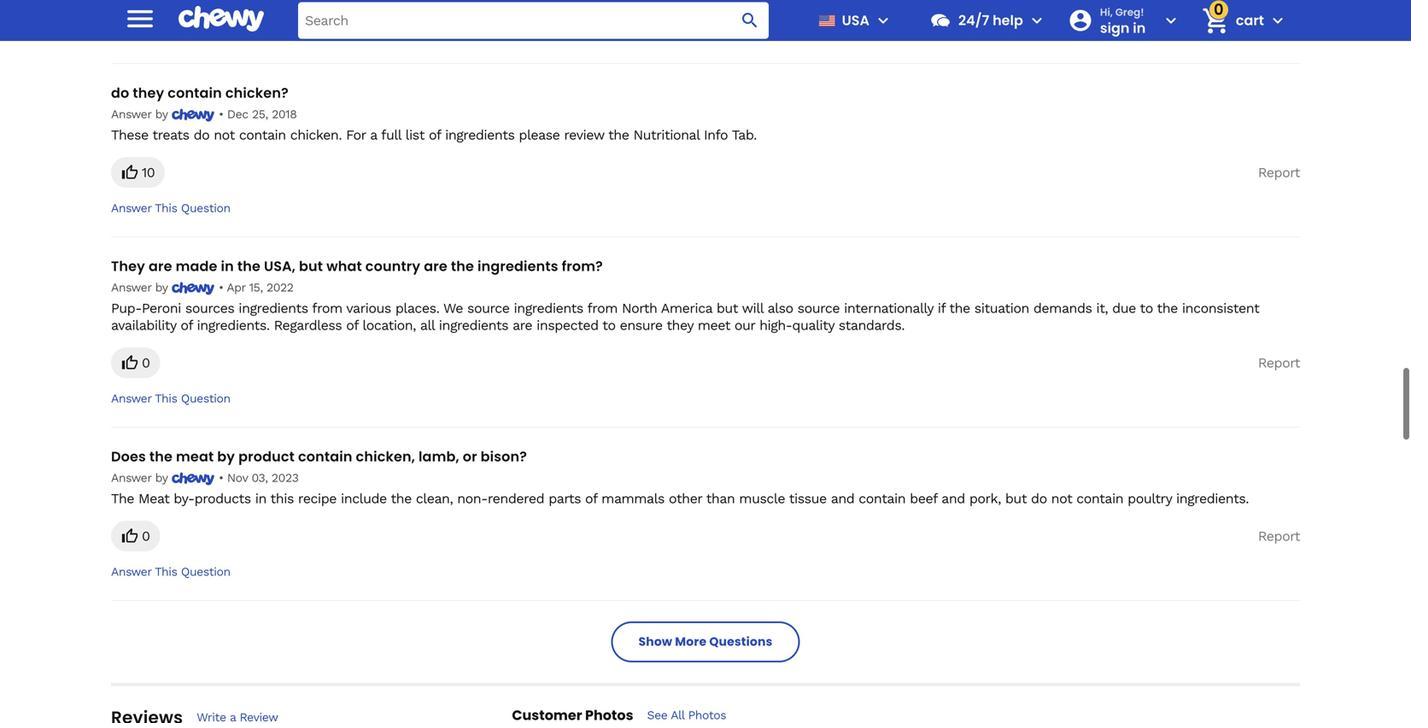 Task type: describe. For each thing, give the bounding box(es) containing it.
2 from from the left
[[588, 265, 618, 282]]

dec
[[227, 72, 248, 86]]

1 question from the top
[[181, 166, 231, 180]]

this
[[271, 456, 294, 472]]

mammals
[[602, 456, 665, 472]]

location,
[[363, 282, 416, 299]]

1 horizontal spatial in
[[255, 456, 267, 472]]

america
[[661, 265, 713, 282]]

usa,
[[264, 222, 296, 241]]

of right list
[[429, 92, 441, 108]]

high-
[[760, 282, 793, 299]]

of down various
[[346, 282, 358, 299]]

other
[[669, 456, 702, 472]]

dec 25, 2018
[[227, 72, 297, 86]]

standards.
[[839, 282, 905, 299]]

these treats do not contain chicken. for a full list of ingredients please review the nutritional info tab.
[[111, 92, 757, 108]]

treats
[[152, 92, 189, 108]]

0 horizontal spatial photos
[[585, 671, 634, 691]]

availability
[[111, 282, 176, 299]]

cart menu image
[[1268, 10, 1289, 31]]

this for the
[[155, 357, 177, 371]]

usa
[[842, 11, 870, 30]]

review
[[240, 676, 278, 690]]

1 from from the left
[[312, 265, 343, 282]]

photos inside button
[[688, 674, 727, 688]]

non-
[[457, 456, 488, 472]]

chicken?
[[225, 48, 289, 67]]

submit search image
[[740, 10, 760, 31]]

of down sources
[[181, 282, 193, 299]]

the left clean,
[[391, 456, 412, 472]]

will
[[742, 265, 764, 282]]

see all photos button
[[647, 673, 727, 690]]

account menu image
[[1161, 10, 1182, 31]]

answer this question for product
[[111, 530, 231, 544]]

all
[[420, 282, 435, 299]]

contain up recipe at the bottom
[[298, 412, 353, 432]]

from?
[[562, 222, 603, 241]]

answer for does
[[111, 530, 152, 544]]

a inside "link"
[[230, 676, 236, 690]]

the up we
[[451, 222, 474, 241]]

1 this from the top
[[155, 166, 177, 180]]

the right if at right top
[[950, 265, 971, 282]]

write a review link
[[197, 676, 278, 691]]

beef
[[910, 456, 938, 472]]

all
[[671, 674, 685, 688]]

the right review
[[608, 92, 629, 108]]

pup-peroni sources ingredients from various places. we source ingredients from north america but will also source internationally if the situation demands it, due to the inconsistent availability of ingredients. regardless of location, all ingredients are inspected to ensure they meet our high-quality standards.
[[111, 265, 1260, 299]]

answer this question button for the
[[111, 356, 231, 372]]

various
[[346, 265, 391, 282]]

chewy image
[[171, 74, 215, 87]]

items image
[[1201, 6, 1231, 36]]

reviews
[[111, 671, 183, 695]]

ingredients up inspected
[[514, 265, 584, 282]]

0 for does
[[142, 494, 150, 510]]

the right due
[[1158, 265, 1178, 282]]

sign
[[1101, 18, 1130, 37]]

tab.
[[732, 92, 757, 108]]

10
[[142, 129, 155, 146]]

the left usa,
[[237, 222, 261, 241]]

inconsistent
[[1183, 265, 1260, 282]]

if
[[938, 265, 946, 282]]

do they contain chicken?
[[111, 48, 289, 67]]

24/7 help link
[[923, 0, 1024, 41]]

this for product
[[155, 530, 177, 544]]

1 and from the left
[[831, 456, 855, 472]]

parts
[[549, 456, 581, 472]]

by-
[[174, 456, 195, 472]]

places.
[[396, 265, 440, 282]]

write a review
[[197, 676, 278, 690]]

quality
[[793, 282, 835, 299]]

show more questions
[[639, 599, 773, 616]]

0 horizontal spatial are
[[149, 222, 172, 241]]

meat
[[138, 456, 169, 472]]

product
[[239, 412, 295, 432]]

peroni
[[142, 265, 181, 282]]

10 button
[[111, 122, 165, 153]]

0 vertical spatial do
[[111, 48, 129, 67]]

does the meat by product contain chicken, lamb, or bison?
[[111, 412, 527, 432]]

1 answer this question button from the top
[[111, 166, 231, 181]]

these
[[111, 92, 148, 108]]

info
[[704, 92, 728, 108]]

more
[[675, 599, 707, 616]]

they
[[111, 222, 145, 241]]

Product search field
[[298, 2, 769, 39]]

0 for they
[[142, 320, 150, 336]]

contain left the poultry
[[1077, 456, 1124, 472]]

show more questions button
[[611, 587, 800, 628]]

country
[[366, 222, 421, 241]]

pork,
[[970, 456, 1001, 472]]

1 horizontal spatial not
[[1052, 456, 1073, 472]]

hi, greg! sign in
[[1101, 5, 1146, 37]]

0 horizontal spatial they
[[133, 48, 164, 67]]

1 horizontal spatial a
[[370, 92, 377, 108]]

situation
[[975, 265, 1030, 282]]

chicken.
[[290, 92, 342, 108]]

cart link
[[1195, 0, 1265, 41]]

menu image
[[123, 1, 157, 36]]

nutritional
[[634, 92, 700, 108]]

Search text field
[[298, 2, 769, 39]]

1 answer from the top
[[111, 72, 152, 86]]

0 horizontal spatial but
[[299, 222, 323, 241]]

answer for do
[[111, 166, 152, 180]]

ingredients. for does the meat by product contain chicken, lamb, or bison?
[[1177, 456, 1249, 472]]

usa button
[[812, 0, 894, 41]]

see all photos
[[647, 674, 727, 688]]

customer
[[512, 671, 582, 691]]

menu image
[[873, 10, 894, 31]]

0 vertical spatial in
[[221, 222, 234, 241]]

pup-
[[111, 265, 142, 282]]

25,
[[252, 72, 268, 86]]



Task type: vqa. For each thing, say whether or not it's contained in the screenshot.
These treats do not contain chicken. For a full list of ingredients please review the Nutritional Info Tab.
yes



Task type: locate. For each thing, give the bounding box(es) containing it.
1 vertical spatial but
[[717, 265, 738, 282]]

not right pork,
[[1052, 456, 1073, 472]]

contain left beef
[[859, 456, 906, 472]]

1 list item from the left
[[512, 718, 686, 724]]

see
[[647, 674, 668, 688]]

of right parts
[[585, 456, 598, 472]]

help menu image
[[1027, 10, 1048, 31]]

0 vertical spatial this
[[155, 166, 177, 180]]

answer down the
[[111, 530, 152, 544]]

question up meat
[[181, 357, 231, 371]]

answer for they
[[111, 357, 152, 371]]

0 vertical spatial but
[[299, 222, 323, 241]]

lamb,
[[419, 412, 460, 432]]

are inside pup-peroni sources ingredients from various places. we source ingredients from north america but will also source internationally if the situation demands it, due to the inconsistent availability of ingredients. regardless of location, all ingredients are inspected to ensure they meet our high-quality standards.
[[513, 282, 533, 299]]

0 horizontal spatial to
[[603, 282, 616, 299]]

bison?
[[481, 412, 527, 432]]

tissue
[[789, 456, 827, 472]]

they inside pup-peroni sources ingredients from various places. we source ingredients from north america but will also source internationally if the situation demands it, due to the inconsistent availability of ingredients. regardless of location, all ingredients are inspected to ensure they meet our high-quality standards.
[[667, 282, 694, 299]]

a left full
[[370, 92, 377, 108]]

contain up chewy image
[[168, 48, 222, 67]]

3 answer from the top
[[111, 357, 152, 371]]

1 vertical spatial question
[[181, 357, 231, 371]]

ingredients. inside pup-peroni sources ingredients from various places. we source ingredients from north america but will also source internationally if the situation demands it, due to the inconsistent availability of ingredients. regardless of location, all ingredients are inspected to ensure they meet our high-quality standards.
[[197, 282, 270, 299]]

not down the dec
[[214, 92, 235, 108]]

0 vertical spatial not
[[214, 92, 235, 108]]

does
[[111, 412, 146, 432]]

are right country
[[424, 222, 448, 241]]

0 down the meat
[[142, 494, 150, 510]]

1 horizontal spatial and
[[942, 456, 966, 472]]

clean,
[[416, 456, 453, 472]]

0 button
[[111, 313, 160, 344], [111, 486, 160, 517]]

answer
[[111, 72, 152, 86], [111, 166, 152, 180], [111, 357, 152, 371], [111, 530, 152, 544]]

0 vertical spatial they
[[133, 48, 164, 67]]

answer by
[[111, 72, 171, 86]]

1 horizontal spatial source
[[798, 265, 840, 282]]

are left inspected
[[513, 282, 533, 299]]

photos right all on the bottom left of page
[[688, 674, 727, 688]]

chewy home image
[[179, 0, 264, 38]]

2018
[[272, 72, 297, 86]]

0 vertical spatial ingredients.
[[197, 282, 270, 299]]

our
[[735, 282, 756, 299]]

photos
[[585, 671, 634, 691], [688, 674, 727, 688]]

2 horizontal spatial do
[[1031, 456, 1047, 472]]

0 horizontal spatial by
[[155, 72, 168, 86]]

questions
[[710, 599, 773, 616]]

0 vertical spatial answer this question
[[111, 166, 231, 180]]

1 vertical spatial not
[[1052, 456, 1073, 472]]

do down chewy image
[[194, 92, 210, 108]]

from left north
[[588, 265, 618, 282]]

question for product
[[181, 530, 231, 544]]

2 horizontal spatial but
[[1006, 456, 1027, 472]]

the
[[608, 92, 629, 108], [237, 222, 261, 241], [451, 222, 474, 241], [950, 265, 971, 282], [1158, 265, 1178, 282], [149, 412, 173, 432], [391, 456, 412, 472]]

or
[[463, 412, 477, 432]]

0 horizontal spatial do
[[111, 48, 129, 67]]

but inside pup-peroni sources ingredients from various places. we source ingredients from north america but will also source internationally if the situation demands it, due to the inconsistent availability of ingredients. regardless of location, all ingredients are inspected to ensure they meet our high-quality standards.
[[717, 265, 738, 282]]

2 vertical spatial answer this question
[[111, 530, 231, 544]]

2 vertical spatial do
[[1031, 456, 1047, 472]]

2 question from the top
[[181, 357, 231, 371]]

they up answer by
[[133, 48, 164, 67]]

muscle
[[739, 456, 785, 472]]

we
[[443, 265, 463, 282]]

are right they
[[149, 222, 172, 241]]

4 answer from the top
[[111, 530, 152, 544]]

question down products
[[181, 530, 231, 544]]

0 vertical spatial question
[[181, 166, 231, 180]]

2 and from the left
[[942, 456, 966, 472]]

question up made
[[181, 166, 231, 180]]

a right 'write'
[[230, 676, 236, 690]]

the meat by-products in this recipe include the clean, non-rendered parts of mammals other than muscle tissue and contain beef and pork, but do not contain poultry ingredients.
[[111, 456, 1249, 472]]

24/7 help
[[959, 11, 1024, 30]]

1 horizontal spatial from
[[588, 265, 618, 282]]

answer up these
[[111, 72, 152, 86]]

1 horizontal spatial photos
[[688, 674, 727, 688]]

1 vertical spatial 0 button
[[111, 486, 160, 517]]

0 button for they
[[111, 313, 160, 344]]

a
[[370, 92, 377, 108], [230, 676, 236, 690]]

answer this question up meat
[[111, 357, 231, 371]]

1 horizontal spatial list item
[[700, 718, 874, 724]]

2 this from the top
[[155, 357, 177, 371]]

3 answer this question from the top
[[111, 530, 231, 544]]

1 source from the left
[[467, 265, 510, 282]]

to right due
[[1140, 265, 1154, 282]]

answer this question for the
[[111, 357, 231, 371]]

answer this question button for product
[[111, 530, 231, 545]]

of
[[429, 92, 441, 108], [181, 282, 193, 299], [346, 282, 358, 299], [585, 456, 598, 472]]

3 answer this question button from the top
[[111, 530, 231, 545]]

also
[[768, 265, 794, 282]]

to left ensure
[[603, 282, 616, 299]]

2 source from the left
[[798, 265, 840, 282]]

they
[[133, 48, 164, 67], [667, 282, 694, 299]]

internationally
[[844, 265, 934, 282]]

but
[[299, 222, 323, 241], [717, 265, 738, 282], [1006, 456, 1027, 472]]

ingredients
[[445, 92, 515, 108], [478, 222, 559, 241], [239, 265, 308, 282], [514, 265, 584, 282], [439, 282, 509, 299]]

0 vertical spatial 0 button
[[111, 313, 160, 344]]

what
[[326, 222, 362, 241]]

1 0 button from the top
[[111, 313, 160, 344]]

are
[[149, 222, 172, 241], [424, 222, 448, 241], [513, 282, 533, 299]]

0 horizontal spatial from
[[312, 265, 343, 282]]

0 vertical spatial by
[[155, 72, 168, 86]]

1 horizontal spatial by
[[217, 412, 235, 432]]

ingredients. for they are made in the usa, but what country  are the ingredients from?
[[197, 282, 270, 299]]

1 vertical spatial a
[[230, 676, 236, 690]]

0 vertical spatial to
[[1140, 265, 1154, 282]]

this down 10 button
[[155, 166, 177, 180]]

1 horizontal spatial are
[[424, 222, 448, 241]]

but right usa,
[[299, 222, 323, 241]]

question
[[181, 166, 231, 180], [181, 357, 231, 371], [181, 530, 231, 544]]

sources
[[185, 265, 234, 282]]

0 horizontal spatial source
[[467, 265, 510, 282]]

answer this question down by-
[[111, 530, 231, 544]]

help
[[993, 11, 1024, 30]]

2 vertical spatial this
[[155, 530, 177, 544]]

rendered
[[488, 456, 545, 472]]

do up answer by
[[111, 48, 129, 67]]

0 vertical spatial 0
[[142, 320, 150, 336]]

ingredients. right the poultry
[[1177, 456, 1249, 472]]

ingredients left "please"
[[445, 92, 515, 108]]

2 vertical spatial but
[[1006, 456, 1027, 472]]

ingredients. down sources
[[197, 282, 270, 299]]

due
[[1113, 265, 1136, 282]]

meet
[[698, 282, 731, 299]]

in left this
[[255, 456, 267, 472]]

but up "meet" on the top of page
[[717, 265, 738, 282]]

1 horizontal spatial ingredients.
[[1177, 456, 1249, 472]]

0 button for does
[[111, 486, 160, 517]]

include
[[341, 456, 387, 472]]

hi,
[[1101, 5, 1113, 19]]

1 vertical spatial do
[[194, 92, 210, 108]]

1 vertical spatial in
[[255, 456, 267, 472]]

1 vertical spatial answer this question
[[111, 357, 231, 371]]

write
[[197, 676, 226, 690]]

inspected
[[537, 282, 599, 299]]

this
[[155, 166, 177, 180], [155, 357, 177, 371], [155, 530, 177, 544]]

ingredients up regardless
[[239, 265, 308, 282]]

chewy support image
[[930, 9, 952, 32]]

by up treats
[[155, 72, 168, 86]]

1 vertical spatial 0
[[142, 494, 150, 510]]

please
[[519, 92, 560, 108]]

1 horizontal spatial but
[[717, 265, 738, 282]]

3 this from the top
[[155, 530, 177, 544]]

0 button down the availability
[[111, 313, 160, 344]]

do right pork,
[[1031, 456, 1047, 472]]

2 vertical spatial answer this question button
[[111, 530, 231, 545]]

list
[[406, 92, 425, 108]]

by right meat
[[217, 412, 235, 432]]

0 horizontal spatial a
[[230, 676, 236, 690]]

2 vertical spatial question
[[181, 530, 231, 544]]

answer this question down the 10
[[111, 166, 231, 180]]

review
[[564, 92, 605, 108]]

3 question from the top
[[181, 530, 231, 544]]

source up quality on the right of page
[[798, 265, 840, 282]]

2 answer this question from the top
[[111, 357, 231, 371]]

do
[[111, 48, 129, 67], [194, 92, 210, 108], [1031, 456, 1047, 472]]

answer down 10 button
[[111, 166, 152, 180]]

answer this question button down the 10
[[111, 166, 231, 181]]

1 vertical spatial they
[[667, 282, 694, 299]]

than
[[706, 456, 735, 472]]

answer up does
[[111, 357, 152, 371]]

source
[[467, 265, 510, 282], [798, 265, 840, 282]]

1 horizontal spatial they
[[667, 282, 694, 299]]

in
[[1133, 18, 1146, 37]]

by
[[155, 72, 168, 86], [217, 412, 235, 432]]

1 vertical spatial to
[[603, 282, 616, 299]]

list
[[512, 718, 1301, 724]]

but right pork,
[[1006, 456, 1027, 472]]

1 vertical spatial ingredients.
[[1177, 456, 1249, 472]]

recipe
[[298, 456, 337, 472]]

0 horizontal spatial list item
[[512, 718, 686, 724]]

this up meat
[[155, 357, 177, 371]]

they are made in the usa, but what country  are the ingredients from?
[[111, 222, 603, 241]]

1 horizontal spatial do
[[194, 92, 210, 108]]

greg!
[[1116, 5, 1145, 19]]

made
[[176, 222, 218, 241]]

0 vertical spatial a
[[370, 92, 377, 108]]

1 horizontal spatial to
[[1140, 265, 1154, 282]]

show
[[639, 599, 673, 616]]

photos left 'see'
[[585, 671, 634, 691]]

ingredients left the from?
[[478, 222, 559, 241]]

1 vertical spatial by
[[217, 412, 235, 432]]

answer this question button down by-
[[111, 530, 231, 545]]

contain down dec 25, 2018
[[239, 92, 286, 108]]

0 vertical spatial answer this question button
[[111, 166, 231, 181]]

2 0 from the top
[[142, 494, 150, 510]]

answer this question button up meat
[[111, 356, 231, 372]]

and right beef
[[942, 456, 966, 472]]

2 list item from the left
[[700, 718, 874, 724]]

0 button down the
[[111, 486, 160, 517]]

full
[[381, 92, 401, 108]]

2 horizontal spatial are
[[513, 282, 533, 299]]

the
[[111, 456, 134, 472]]

in right made
[[221, 222, 234, 241]]

0 horizontal spatial and
[[831, 456, 855, 472]]

0 horizontal spatial ingredients.
[[197, 282, 270, 299]]

meat
[[176, 412, 214, 432]]

2 answer this question button from the top
[[111, 356, 231, 372]]

poultry
[[1128, 456, 1172, 472]]

regardless
[[274, 282, 342, 299]]

1 vertical spatial this
[[155, 357, 177, 371]]

0 horizontal spatial not
[[214, 92, 235, 108]]

source right we
[[467, 265, 510, 282]]

from up regardless
[[312, 265, 343, 282]]

north
[[622, 265, 658, 282]]

products
[[195, 456, 251, 472]]

answer this question button
[[111, 166, 231, 181], [111, 356, 231, 372], [111, 530, 231, 545]]

0 horizontal spatial in
[[221, 222, 234, 241]]

they down america
[[667, 282, 694, 299]]

ensure
[[620, 282, 663, 299]]

cart
[[1236, 11, 1265, 30]]

ingredients down we
[[439, 282, 509, 299]]

to
[[1140, 265, 1154, 282], [603, 282, 616, 299]]

0 down the availability
[[142, 320, 150, 336]]

list item
[[512, 718, 686, 724], [700, 718, 874, 724]]

2 answer from the top
[[111, 166, 152, 180]]

and right the tissue
[[831, 456, 855, 472]]

customer photos
[[512, 671, 634, 691]]

2 0 button from the top
[[111, 486, 160, 517]]

answer this question
[[111, 166, 231, 180], [111, 357, 231, 371], [111, 530, 231, 544]]

question for the
[[181, 357, 231, 371]]

1 answer this question from the top
[[111, 166, 231, 180]]

1 0 from the top
[[142, 320, 150, 336]]

this down the meat
[[155, 530, 177, 544]]

it,
[[1097, 265, 1109, 282]]

the right does
[[149, 412, 173, 432]]

1 vertical spatial answer this question button
[[111, 356, 231, 372]]



